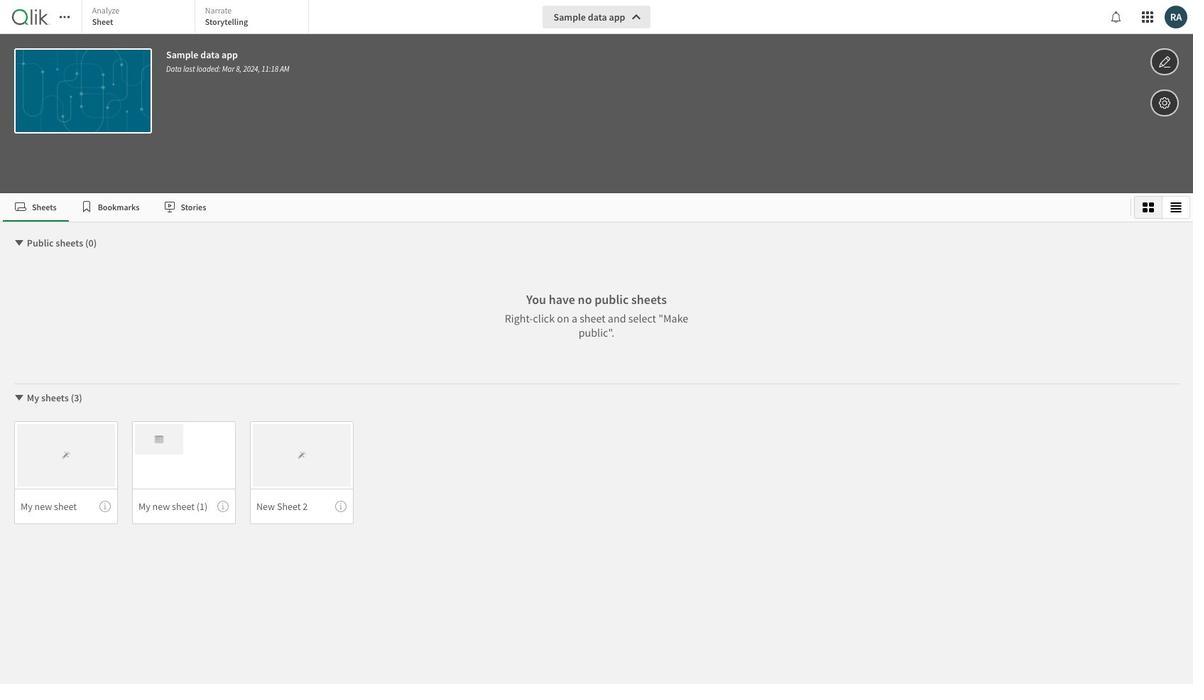 Task type: locate. For each thing, give the bounding box(es) containing it.
group
[[1135, 196, 1191, 219]]

tooltip inside new sheet 2 sheet is selected. press the spacebar or enter key to open new sheet 2 sheet. use the right and left arrow keys to navigate. element
[[335, 501, 347, 512]]

tooltip for menu item corresponding to new sheet 2 sheet is selected. press the spacebar or enter key to open new sheet 2 sheet. use the right and left arrow keys to navigate. element
[[335, 501, 347, 512]]

0 horizontal spatial tooltip
[[99, 501, 111, 512]]

1 menu item from the left
[[14, 489, 118, 524]]

2 tooltip from the left
[[217, 501, 229, 512]]

tooltip inside my new sheet sheet is selected. press the spacebar or enter key to open my new sheet sheet. use the right and left arrow keys to navigate. element
[[99, 501, 111, 512]]

tooltip
[[99, 501, 111, 512], [217, 501, 229, 512], [335, 501, 347, 512]]

1 horizontal spatial menu item
[[132, 489, 236, 524]]

app options image
[[1159, 95, 1172, 112]]

menu item
[[14, 489, 118, 524], [132, 489, 236, 524], [250, 489, 354, 524]]

1 tooltip from the left
[[99, 501, 111, 512]]

tab list
[[82, 0, 312, 36], [3, 193, 1126, 222]]

toolbar
[[0, 0, 1194, 193]]

2 menu item from the left
[[132, 489, 236, 524]]

2 horizontal spatial tooltip
[[335, 501, 347, 512]]

2 horizontal spatial menu item
[[250, 489, 354, 524]]

3 menu item from the left
[[250, 489, 354, 524]]

collapse image
[[14, 237, 25, 249]]

tooltip inside my new sheet (1) sheet is selected. press the spacebar or enter key to open my new sheet (1) sheet. use the right and left arrow keys to navigate. element
[[217, 501, 229, 512]]

tooltip for menu item for my new sheet (1) sheet is selected. press the spacebar or enter key to open my new sheet (1) sheet. use the right and left arrow keys to navigate. element
[[217, 501, 229, 512]]

grid view image
[[1143, 202, 1155, 213]]

3 tooltip from the left
[[335, 501, 347, 512]]

menu item for my new sheet (1) sheet is selected. press the spacebar or enter key to open my new sheet (1) sheet. use the right and left arrow keys to navigate. element
[[132, 489, 236, 524]]

1 horizontal spatial tooltip
[[217, 501, 229, 512]]

application
[[0, 0, 1194, 684]]

new sheet 2 sheet is selected. press the spacebar or enter key to open new sheet 2 sheet. use the right and left arrow keys to navigate. element
[[250, 421, 354, 524]]

0 horizontal spatial menu item
[[14, 489, 118, 524]]

1 vertical spatial tab list
[[3, 193, 1126, 222]]



Task type: describe. For each thing, give the bounding box(es) containing it.
my new sheet (1) sheet is selected. press the spacebar or enter key to open my new sheet (1) sheet. use the right and left arrow keys to navigate. element
[[132, 421, 236, 524]]

edit image
[[1159, 53, 1172, 70]]

list view image
[[1171, 202, 1182, 213]]

menu item for new sheet 2 sheet is selected. press the spacebar or enter key to open new sheet 2 sheet. use the right and left arrow keys to navigate. element
[[250, 489, 354, 524]]

collapse image
[[14, 392, 25, 404]]

0 vertical spatial tab list
[[82, 0, 312, 36]]

my new sheet sheet is selected. press the spacebar or enter key to open my new sheet sheet. use the right and left arrow keys to navigate. element
[[14, 421, 118, 524]]

tooltip for menu item for my new sheet sheet is selected. press the spacebar or enter key to open my new sheet sheet. use the right and left arrow keys to navigate. element
[[99, 501, 111, 512]]

menu item for my new sheet sheet is selected. press the spacebar or enter key to open my new sheet sheet. use the right and left arrow keys to navigate. element
[[14, 489, 118, 524]]



